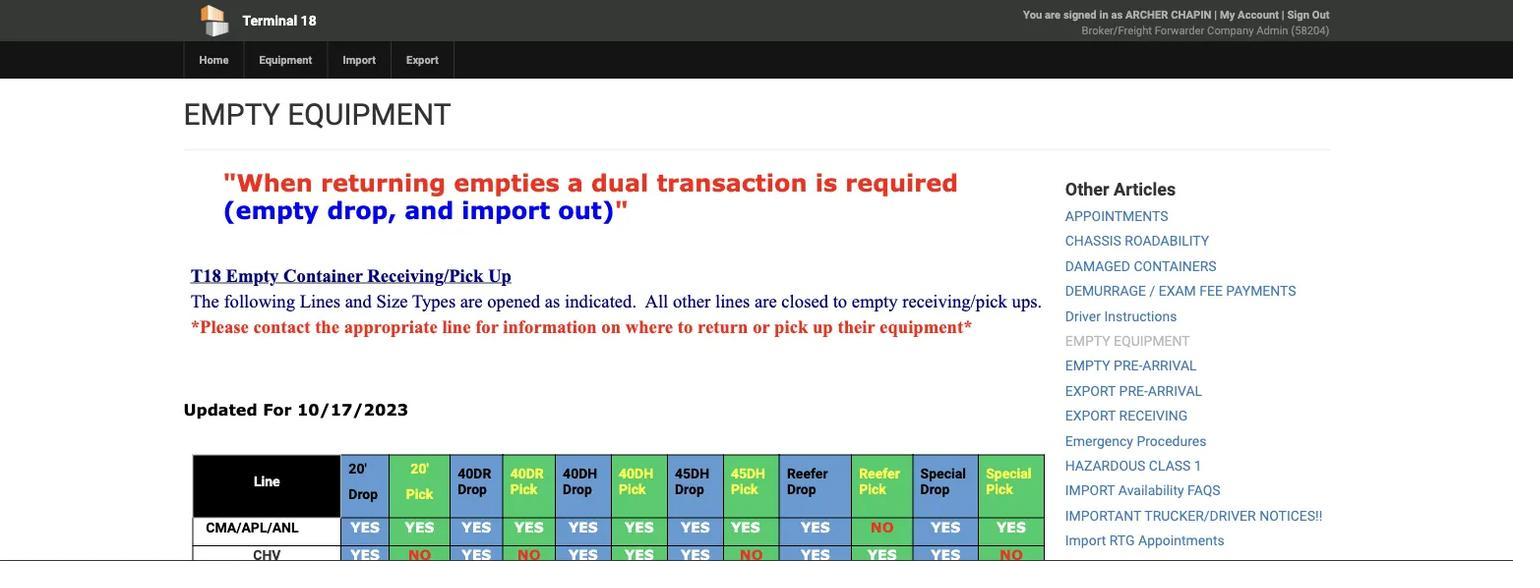 Task type: describe. For each thing, give the bounding box(es) containing it.
signed
[[1064, 8, 1097, 21]]

for
[[263, 400, 292, 419]]

1 vertical spatial to
[[678, 317, 693, 337]]

class
[[1149, 458, 1191, 475]]

*please
[[191, 317, 249, 337]]

drop for 40dh drop
[[563, 482, 592, 499]]

emergency procedures link
[[1066, 433, 1207, 450]]

drop for 40dr drop
[[458, 482, 487, 499]]

company
[[1208, 24, 1254, 37]]

yes inside the cma/apl/anl yes
[[299, 519, 328, 536]]

"when returning empties a dual transaction is required (empty drop, and import out) "
[[223, 168, 959, 224]]

you
[[1024, 8, 1043, 21]]

the
[[315, 317, 340, 337]]

admin
[[1257, 24, 1289, 37]]

the following lines and size types are opened as indicated.  all other lines are closed to empty receiving/pick ups. *please contact the appropriate line for information on where to return or pick up their equipment*
[[191, 292, 1042, 337]]

damaged
[[1066, 258, 1131, 275]]

40dh drop
[[563, 466, 598, 499]]

1 horizontal spatial to
[[833, 292, 848, 312]]

updated
[[184, 400, 258, 419]]

size
[[376, 292, 408, 312]]

line
[[442, 317, 471, 337]]

1
[[1195, 458, 1202, 475]]

0 vertical spatial pre-
[[1114, 358, 1143, 375]]

12 yes from the left
[[997, 519, 1026, 536]]

40dr pick
[[510, 466, 544, 499]]

equipment
[[259, 54, 312, 66]]

empty pre-arrival link
[[1066, 358, 1197, 375]]

pick
[[775, 317, 808, 337]]

export
[[407, 54, 439, 66]]

3 yes from the left
[[405, 519, 434, 536]]

notices!!
[[1260, 508, 1323, 525]]

terminal 18
[[243, 12, 317, 29]]

following
[[224, 292, 295, 312]]

1 horizontal spatial are
[[755, 292, 777, 312]]

pick for 40dr pick
[[510, 482, 538, 499]]

archer
[[1126, 8, 1169, 21]]

t18 empty container receiving/pick up
[[191, 266, 512, 286]]

trucker/driver
[[1145, 508, 1256, 525]]

5 yes from the left
[[514, 519, 544, 536]]

40dh for drop
[[563, 466, 598, 482]]

rtg
[[1110, 533, 1135, 550]]

40dr drop
[[458, 466, 491, 499]]

45dh for drop
[[675, 466, 710, 482]]

fee
[[1200, 283, 1223, 300]]

opened
[[487, 292, 540, 312]]

other
[[673, 292, 711, 312]]

return
[[698, 317, 748, 337]]

drop for 20' drop
[[349, 487, 378, 504]]

cma/apl/anl
[[206, 520, 299, 537]]

import
[[462, 195, 550, 224]]

as inside you are signed in as archer chapin | my account | sign out broker/freight forwarder company admin (58204)
[[1112, 8, 1123, 21]]

other articles appointments chassis roadability damaged containers demurrage / exam fee payments driver instructions empty equipment empty pre-arrival export pre-arrival export receiving emergency procedures hazardous class 1 import availability faqs important trucker/driver notices!! import rtg appointments
[[1066, 179, 1323, 550]]

pick for 40dh pick
[[619, 482, 646, 499]]

receiving
[[1120, 408, 1188, 425]]

pick for 45dh pick
[[731, 482, 758, 499]]

is
[[816, 168, 838, 197]]

reefer drop
[[787, 466, 835, 499]]

instructions
[[1105, 308, 1177, 325]]

are inside you are signed in as archer chapin | my account | sign out broker/freight forwarder company admin (58204)
[[1045, 8, 1061, 21]]

lines
[[300, 292, 341, 312]]

1 vertical spatial arrival
[[1148, 383, 1203, 400]]

transaction
[[657, 168, 808, 197]]

up
[[813, 317, 833, 337]]

empty equipment
[[184, 97, 451, 132]]

driver
[[1066, 308, 1101, 325]]

1 vertical spatial pre-
[[1120, 383, 1148, 400]]

types
[[412, 292, 456, 312]]

import link
[[327, 41, 391, 79]]

appointments
[[1139, 533, 1225, 550]]

"when
[[223, 168, 313, 197]]

drop for 45dh drop
[[675, 482, 704, 499]]

the
[[191, 292, 219, 312]]

as inside the following lines and size types are opened as indicated.  all other lines are closed to empty receiving/pick ups. *please contact the appropriate line for information on where to return or pick up their equipment*
[[545, 292, 560, 312]]

required
[[846, 168, 959, 197]]

important
[[1066, 508, 1142, 525]]

account
[[1238, 8, 1279, 21]]

demurrage
[[1066, 283, 1147, 300]]

pick for reefer pick
[[859, 482, 886, 499]]

sign out link
[[1288, 8, 1330, 21]]

9 yes from the left
[[731, 519, 761, 536]]

equipment link
[[244, 41, 327, 79]]

20' drop
[[349, 461, 378, 504]]

faqs
[[1188, 483, 1221, 500]]

20' pick
[[406, 461, 433, 504]]

containers
[[1134, 258, 1217, 275]]

pick for special pick
[[986, 482, 1013, 499]]

payments
[[1227, 283, 1297, 300]]

reefer for pick
[[859, 466, 900, 482]]

1 export from the top
[[1066, 383, 1116, 400]]

and inside the following lines and size types are opened as indicated.  all other lines are closed to empty receiving/pick ups. *please contact the appropriate line for information on where to return or pick up their equipment*
[[345, 292, 372, 312]]

pick for 20' pick
[[406, 487, 433, 504]]

empty
[[852, 292, 898, 312]]

drop for reefer drop
[[787, 482, 817, 499]]

10 yes from the left
[[801, 519, 830, 536]]



Task type: locate. For each thing, give the bounding box(es) containing it.
articles
[[1114, 179, 1176, 200]]

45dh right 45dh drop on the bottom left
[[731, 466, 766, 482]]

pick inside 40dr pick
[[510, 482, 538, 499]]

45dh right 40dh pick
[[675, 466, 710, 482]]

pre- up export pre-arrival link
[[1114, 358, 1143, 375]]

drop inside 45dh drop
[[675, 482, 704, 499]]

appropriate
[[344, 317, 438, 337]]

drop right 20' pick
[[458, 482, 487, 499]]

0 vertical spatial as
[[1112, 8, 1123, 21]]

1 horizontal spatial reefer
[[859, 466, 900, 482]]

cma/apl/anl yes
[[206, 519, 328, 537]]

receiving/pick
[[903, 292, 1008, 312]]

and up receiving/pick
[[405, 195, 454, 224]]

2 special from the left
[[986, 466, 1032, 482]]

to up their
[[833, 292, 848, 312]]

terminal 18 link
[[184, 0, 644, 41]]

2 export from the top
[[1066, 408, 1116, 425]]

up
[[488, 266, 512, 286]]

updated for 10/17/2023
[[184, 400, 408, 419]]

|
[[1215, 8, 1218, 21], [1282, 8, 1285, 21]]

1 yes from the left
[[299, 519, 328, 536]]

reefer up no
[[859, 466, 900, 482]]

empty
[[184, 97, 280, 132], [1066, 333, 1111, 350], [1066, 358, 1111, 375]]

0 horizontal spatial as
[[545, 292, 560, 312]]

pre- down empty pre-arrival link
[[1120, 383, 1148, 400]]

8 yes from the left
[[681, 519, 710, 536]]

pick right 45dh drop on the bottom left
[[731, 482, 758, 499]]

1 vertical spatial equipment
[[1114, 333, 1191, 350]]

/
[[1150, 283, 1156, 300]]

out
[[1313, 8, 1330, 21]]

and inside "when returning empties a dual transaction is required (empty drop, and import out) "
[[405, 195, 454, 224]]

0 horizontal spatial |
[[1215, 8, 1218, 21]]

0 horizontal spatial and
[[345, 292, 372, 312]]

appointments link
[[1066, 208, 1169, 225]]

sign
[[1288, 8, 1310, 21]]

important trucker/driver notices!! link
[[1066, 508, 1323, 525]]

reefer for drop
[[787, 466, 828, 482]]

pick inside '45dh pick'
[[731, 482, 758, 499]]

drop right '45dh pick'
[[787, 482, 817, 499]]

import inside the other articles appointments chassis roadability damaged containers demurrage / exam fee payments driver instructions empty equipment empty pre-arrival export pre-arrival export receiving emergency procedures hazardous class 1 import availability faqs important trucker/driver notices!! import rtg appointments
[[1066, 533, 1107, 550]]

1 vertical spatial as
[[545, 292, 560, 312]]

45dh pick
[[731, 466, 766, 499]]

20' down 10/17/2023
[[349, 461, 367, 477]]

pick right 'special drop'
[[986, 482, 1013, 499]]

procedures
[[1137, 433, 1207, 450]]

and
[[405, 195, 454, 224], [345, 292, 372, 312]]

0 horizontal spatial import
[[343, 54, 376, 66]]

pick right 40dr drop
[[510, 482, 538, 499]]

0 horizontal spatial equipment
[[288, 97, 451, 132]]

contact
[[253, 317, 310, 337]]

0 horizontal spatial 40dr
[[458, 466, 491, 482]]

are right you
[[1045, 8, 1061, 21]]

2 | from the left
[[1282, 8, 1285, 21]]

export receiving link
[[1066, 408, 1188, 425]]

1 40dr from the left
[[458, 466, 491, 482]]

or
[[753, 317, 770, 337]]

pick inside reefer pick
[[859, 482, 886, 499]]

to down other
[[678, 317, 693, 337]]

export up export receiving link
[[1066, 383, 1116, 400]]

40dr
[[458, 466, 491, 482], [510, 466, 544, 482]]

yes
[[299, 519, 328, 536], [351, 519, 380, 536], [405, 519, 434, 536], [462, 519, 491, 536], [514, 519, 544, 536], [569, 519, 598, 536], [625, 519, 654, 536], [681, 519, 710, 536], [731, 519, 761, 536], [801, 519, 830, 536], [931, 519, 961, 536], [997, 519, 1026, 536]]

20' left 40dr drop
[[411, 461, 429, 477]]

1 reefer from the left
[[787, 466, 828, 482]]

6 yes from the left
[[569, 519, 598, 536]]

0 vertical spatial and
[[405, 195, 454, 224]]

1 horizontal spatial 40dr
[[510, 466, 544, 482]]

equipment inside the other articles appointments chassis roadability damaged containers demurrage / exam fee payments driver instructions empty equipment empty pre-arrival export pre-arrival export receiving emergency procedures hazardous class 1 import availability faqs important trucker/driver notices!! import rtg appointments
[[1114, 333, 1191, 350]]

damaged containers link
[[1066, 258, 1217, 275]]

0 horizontal spatial 45dh
[[675, 466, 710, 482]]

1 vertical spatial and
[[345, 292, 372, 312]]

export pre-arrival link
[[1066, 383, 1203, 400]]

0 vertical spatial import
[[343, 54, 376, 66]]

drop right 40dr pick
[[563, 482, 592, 499]]

where
[[626, 317, 673, 337]]

broker/freight
[[1082, 24, 1152, 37]]

arrival up export pre-arrival link
[[1143, 358, 1197, 375]]

45dh
[[675, 466, 710, 482], [731, 466, 766, 482]]

2 45dh from the left
[[731, 466, 766, 482]]

pick inside special pick
[[986, 482, 1013, 499]]

7 yes from the left
[[625, 519, 654, 536]]

2 40dr from the left
[[510, 466, 544, 482]]

are up or at bottom
[[755, 292, 777, 312]]

2 20' from the left
[[411, 461, 429, 477]]

1 45dh from the left
[[675, 466, 710, 482]]

information
[[503, 317, 597, 337]]

1 special from the left
[[921, 466, 966, 482]]

import
[[1066, 483, 1115, 500]]

"
[[615, 195, 629, 224]]

dual
[[592, 168, 649, 197]]

2 40dh from the left
[[619, 466, 654, 482]]

40dh pick
[[619, 466, 654, 499]]

other
[[1066, 179, 1110, 200]]

no
[[871, 519, 894, 536]]

appointments
[[1066, 208, 1169, 225]]

a
[[568, 168, 584, 197]]

import rtg appointments link
[[1066, 533, 1225, 550]]

driver instructions link
[[1066, 308, 1177, 325]]

0 horizontal spatial 20'
[[349, 461, 367, 477]]

equipment down "instructions"
[[1114, 333, 1191, 350]]

0 horizontal spatial are
[[460, 292, 483, 312]]

20' for 20' pick
[[411, 461, 429, 477]]

45dh for pick
[[731, 466, 766, 482]]

special for drop
[[921, 466, 966, 482]]

0 horizontal spatial special
[[921, 466, 966, 482]]

2 vertical spatial empty
[[1066, 358, 1111, 375]]

0 vertical spatial equipment
[[288, 97, 451, 132]]

arrival up receiving
[[1148, 383, 1203, 400]]

drop inside 40dh drop
[[563, 482, 592, 499]]

1 horizontal spatial import
[[1066, 533, 1107, 550]]

10/17/2023
[[297, 400, 408, 419]]

1 vertical spatial export
[[1066, 408, 1116, 425]]

home link
[[184, 41, 244, 79]]

| left my
[[1215, 8, 1218, 21]]

you are signed in as archer chapin | my account | sign out broker/freight forwarder company admin (58204)
[[1024, 8, 1330, 37]]

reefer inside reefer drop
[[787, 466, 828, 482]]

drop inside 'special drop'
[[921, 482, 950, 499]]

40dr right 40dr drop
[[510, 466, 544, 482]]

t18
[[191, 266, 221, 286]]

1 horizontal spatial |
[[1282, 8, 1285, 21]]

demurrage / exam fee payments link
[[1066, 283, 1297, 300]]

reefer right '45dh pick'
[[787, 466, 828, 482]]

0 vertical spatial empty
[[184, 97, 280, 132]]

in
[[1100, 8, 1109, 21]]

chapin
[[1171, 8, 1212, 21]]

0 horizontal spatial reefer
[[787, 466, 828, 482]]

equipment down import link
[[288, 97, 451, 132]]

2 yes from the left
[[351, 519, 380, 536]]

40dh
[[563, 466, 598, 482], [619, 466, 654, 482]]

import
[[343, 54, 376, 66], [1066, 533, 1107, 550]]

pick
[[510, 482, 538, 499], [619, 482, 646, 499], [731, 482, 758, 499], [859, 482, 886, 499], [986, 482, 1013, 499], [406, 487, 433, 504]]

0 horizontal spatial to
[[678, 317, 693, 337]]

1 40dh from the left
[[563, 466, 598, 482]]

drop inside reefer drop
[[787, 482, 817, 499]]

equipment*
[[880, 317, 973, 337]]

1 horizontal spatial as
[[1112, 8, 1123, 21]]

import down important
[[1066, 533, 1107, 550]]

emergency
[[1066, 433, 1134, 450]]

as
[[1112, 8, 1123, 21], [545, 292, 560, 312]]

0 vertical spatial arrival
[[1143, 358, 1197, 375]]

(empty
[[223, 195, 319, 224]]

to
[[833, 292, 848, 312], [678, 317, 693, 337]]

hazardous class 1 link
[[1066, 458, 1202, 475]]

20' for 20' drop
[[349, 461, 367, 477]]

are up 'line'
[[460, 292, 483, 312]]

18
[[301, 12, 317, 29]]

1 vertical spatial empty
[[1066, 333, 1111, 350]]

drop left 20' pick
[[349, 487, 378, 504]]

20' inside 20' pick
[[411, 461, 429, 477]]

drop,
[[327, 195, 397, 224]]

pick inside 40dh pick
[[619, 482, 646, 499]]

my
[[1220, 8, 1235, 21]]

1 horizontal spatial 40dh
[[619, 466, 654, 482]]

pick left 40dr drop
[[406, 487, 433, 504]]

import availability faqs link
[[1066, 483, 1221, 500]]

11 yes from the left
[[931, 519, 961, 536]]

terminal
[[243, 12, 297, 29]]

2 reefer from the left
[[859, 466, 900, 482]]

40dh right 40dh drop
[[619, 466, 654, 482]]

0 vertical spatial to
[[833, 292, 848, 312]]

returning
[[321, 168, 446, 197]]

as right in
[[1112, 8, 1123, 21]]

1 vertical spatial import
[[1066, 533, 1107, 550]]

1 horizontal spatial equipment
[[1114, 333, 1191, 350]]

pick right 40dh drop
[[619, 482, 646, 499]]

empty
[[226, 266, 279, 286]]

40dr for drop
[[458, 466, 491, 482]]

on
[[602, 317, 621, 337]]

hazardous
[[1066, 458, 1146, 475]]

special right 'special drop'
[[986, 466, 1032, 482]]

forwarder
[[1155, 24, 1205, 37]]

40dh for pick
[[619, 466, 654, 482]]

(58204)
[[1292, 24, 1330, 37]]

drop for special drop
[[921, 482, 950, 499]]

1 | from the left
[[1215, 8, 1218, 21]]

20' inside 20' drop
[[349, 461, 367, 477]]

drop inside 40dr drop
[[458, 482, 487, 499]]

empties
[[454, 168, 560, 197]]

40dr left 40dr pick
[[458, 466, 491, 482]]

1 20' from the left
[[349, 461, 367, 477]]

40dr for pick
[[510, 466, 544, 482]]

0 horizontal spatial 40dh
[[563, 466, 598, 482]]

40dh right 40dr pick
[[563, 466, 598, 482]]

roadability
[[1125, 233, 1210, 250]]

drop right reefer pick
[[921, 482, 950, 499]]

1 horizontal spatial special
[[986, 466, 1032, 482]]

special for pick
[[986, 466, 1032, 482]]

| left sign
[[1282, 8, 1285, 21]]

their
[[838, 317, 876, 337]]

as up information
[[545, 292, 560, 312]]

ups.
[[1012, 292, 1042, 312]]

1 horizontal spatial and
[[405, 195, 454, 224]]

lines
[[715, 292, 750, 312]]

closed
[[782, 292, 829, 312]]

1 horizontal spatial 20'
[[411, 461, 429, 477]]

home
[[199, 54, 229, 66]]

container
[[284, 266, 363, 286]]

export up emergency
[[1066, 408, 1116, 425]]

drop right 40dh pick
[[675, 482, 704, 499]]

all
[[646, 292, 669, 312]]

special drop
[[921, 466, 966, 499]]

special right reefer pick
[[921, 466, 966, 482]]

2 horizontal spatial are
[[1045, 8, 1061, 21]]

1 horizontal spatial 45dh
[[731, 466, 766, 482]]

0 vertical spatial export
[[1066, 383, 1116, 400]]

exam
[[1159, 283, 1197, 300]]

and down t18 empty container receiving/pick up
[[345, 292, 372, 312]]

drop
[[458, 482, 487, 499], [563, 482, 592, 499], [675, 482, 704, 499], [787, 482, 817, 499], [921, 482, 950, 499], [349, 487, 378, 504]]

import left export link
[[343, 54, 376, 66]]

pick up no
[[859, 482, 886, 499]]

4 yes from the left
[[462, 519, 491, 536]]



Task type: vqa. For each thing, say whether or not it's contained in the screenshot.
followed on the top of the page
no



